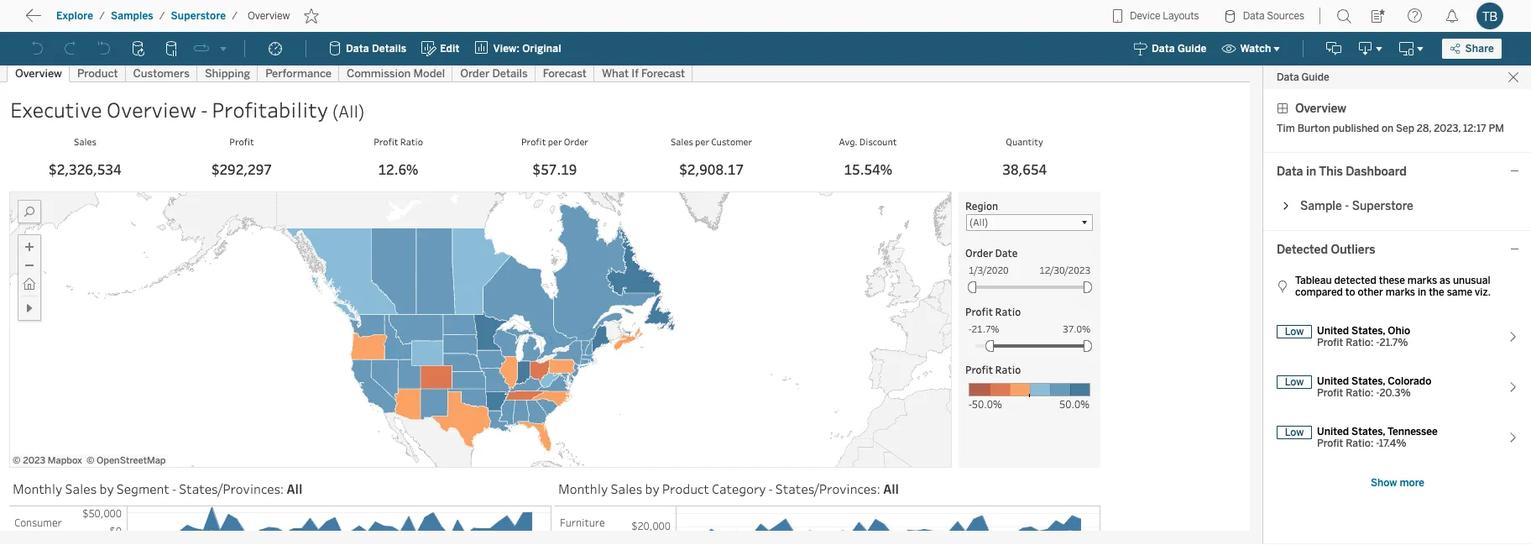 Task type: vqa. For each thing, say whether or not it's contained in the screenshot.
first / from the right
yes



Task type: locate. For each thing, give the bounding box(es) containing it.
/ left "overview"
[[232, 10, 238, 22]]

/
[[99, 10, 105, 22], [159, 10, 165, 22], [232, 10, 238, 22]]

2 horizontal spatial /
[[232, 10, 238, 22]]

/ right to
[[99, 10, 105, 22]]

to
[[76, 12, 89, 28]]

superstore link
[[170, 9, 227, 23]]

explore
[[56, 10, 93, 22]]

0 horizontal spatial /
[[99, 10, 105, 22]]

2 / from the left
[[159, 10, 165, 22]]

1 horizontal spatial /
[[159, 10, 165, 22]]

explore / samples / superstore /
[[56, 10, 238, 22]]

overview
[[248, 10, 290, 22]]

/ right samples link
[[159, 10, 165, 22]]

superstore
[[171, 10, 226, 22]]



Task type: describe. For each thing, give the bounding box(es) containing it.
1 / from the left
[[99, 10, 105, 22]]

samples
[[111, 10, 153, 22]]

explore link
[[55, 9, 94, 23]]

skip to content link
[[40, 9, 171, 32]]

skip to content
[[44, 12, 144, 28]]

3 / from the left
[[232, 10, 238, 22]]

overview element
[[243, 10, 295, 22]]

content
[[92, 12, 144, 28]]

samples link
[[110, 9, 154, 23]]

skip
[[44, 12, 72, 28]]



